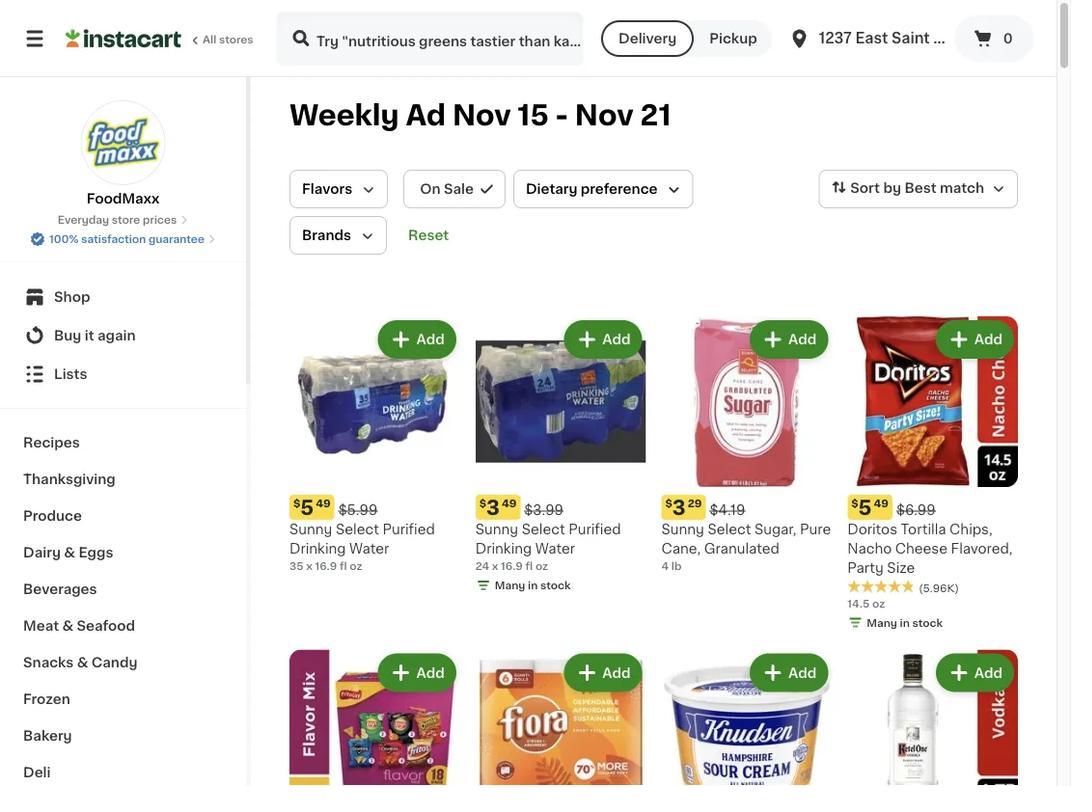 Task type: locate. For each thing, give the bounding box(es) containing it.
1 horizontal spatial oz
[[535, 561, 548, 572]]

dairy & eggs
[[23, 546, 113, 560]]

3 select from the left
[[708, 523, 751, 536]]

0 horizontal spatial 16.9
[[315, 561, 337, 572]]

3 inside $ 3 49 $3.99 sunny select purified drinking water 24 x 16.9 fl oz
[[486, 497, 500, 517]]

party
[[847, 561, 884, 575]]

drinking up '24'
[[475, 542, 532, 556]]

1 horizontal spatial purified
[[569, 523, 621, 536]]

water inside sunny select purified drinking water 35 x 16.9 fl oz
[[349, 542, 389, 556]]

1 16.9 from the left
[[315, 561, 337, 572]]

0 horizontal spatial purified
[[383, 523, 435, 536]]

5 inside "$ 5 49 $6.99 doritos tortilla chips, nacho cheese flavored, party size"
[[858, 497, 872, 517]]

0 horizontal spatial water
[[349, 542, 389, 556]]

in
[[528, 580, 538, 591], [900, 617, 910, 628]]

dietary preference
[[526, 182, 658, 196]]

best match
[[905, 182, 984, 195]]

deli link
[[12, 755, 234, 786]]

4
[[661, 561, 669, 572]]

& inside snacks & candy link
[[77, 656, 88, 670]]

0 horizontal spatial drinking
[[289, 542, 346, 556]]

5 left $5.99
[[300, 497, 314, 517]]

size
[[887, 561, 915, 575]]

fl right 35
[[340, 561, 347, 572]]

in down $ 3 49 $3.99 sunny select purified drinking water 24 x 16.9 fl oz
[[528, 580, 538, 591]]

2 3 from the left
[[672, 497, 686, 517]]

(5.96k)
[[919, 583, 959, 593]]

x
[[306, 561, 312, 572], [492, 561, 498, 572]]

in down size
[[900, 617, 910, 628]]

0 horizontal spatial 5
[[300, 497, 314, 517]]

1 horizontal spatial water
[[535, 542, 575, 556]]

1 horizontal spatial 16.9
[[501, 561, 523, 572]]

2 horizontal spatial select
[[708, 523, 751, 536]]

purified down $3.49 original price: $3.99 element
[[569, 523, 621, 536]]

fl
[[340, 561, 347, 572], [526, 561, 533, 572]]

satisfaction
[[81, 234, 146, 245]]

0 horizontal spatial many
[[495, 580, 525, 591]]

2 16.9 from the left
[[501, 561, 523, 572]]

many in stock down $ 3 49 $3.99 sunny select purified drinking water 24 x 16.9 fl oz
[[495, 580, 571, 591]]

water down $5.99
[[349, 542, 389, 556]]

49 for doritos
[[874, 498, 889, 509]]

2 $ from the left
[[479, 498, 486, 509]]

3 $ from the left
[[665, 498, 672, 509]]

0 horizontal spatial fl
[[340, 561, 347, 572]]

0
[[1003, 32, 1013, 45]]

pure
[[800, 523, 831, 536]]

delivery button
[[601, 20, 694, 57]]

2 sunny from the left
[[475, 523, 518, 536]]

49 for sunny
[[502, 498, 517, 509]]

2 vertical spatial &
[[77, 656, 88, 670]]

select down $3.99
[[522, 523, 565, 536]]

2 water from the left
[[535, 542, 575, 556]]

1 horizontal spatial select
[[522, 523, 565, 536]]

1 x from the left
[[306, 561, 312, 572]]

meat
[[23, 620, 59, 633]]

0 horizontal spatial sunny
[[289, 523, 332, 536]]

stock
[[540, 580, 571, 591], [912, 617, 943, 628]]

saint
[[892, 31, 930, 45]]

$ 3 29
[[665, 497, 702, 517]]

sort by
[[850, 182, 901, 195]]

16.9 right '24'
[[501, 561, 523, 572]]

select inside sunny select purified drinking water 35 x 16.9 fl oz
[[336, 523, 379, 536]]

1 vertical spatial in
[[900, 617, 910, 628]]

2 x from the left
[[492, 561, 498, 572]]

1 horizontal spatial many
[[867, 617, 897, 628]]

$ up doritos
[[851, 498, 858, 509]]

$ for $ 3 29
[[665, 498, 672, 509]]

chips,
[[950, 523, 993, 536]]

49 inside "$ 5 49 $6.99 doritos tortilla chips, nacho cheese flavored, party size"
[[874, 498, 889, 509]]

fl right '24'
[[526, 561, 533, 572]]

$ for $ 3 49 $3.99 sunny select purified drinking water 24 x 16.9 fl oz
[[479, 498, 486, 509]]

flavored,
[[951, 542, 1013, 556]]

2 fl from the left
[[526, 561, 533, 572]]

None search field
[[276, 12, 584, 66]]

1 sunny from the left
[[289, 523, 332, 536]]

3 sunny from the left
[[661, 523, 704, 536]]

3 left the 29
[[672, 497, 686, 517]]

$
[[293, 498, 300, 509], [479, 498, 486, 509], [665, 498, 672, 509], [851, 498, 858, 509]]

1 horizontal spatial nov
[[575, 102, 634, 129]]

16.9 right 35
[[315, 561, 337, 572]]

sunny for 3
[[661, 523, 704, 536]]

1 select from the left
[[336, 523, 379, 536]]

$ left the 29
[[665, 498, 672, 509]]

sunny inside $ 3 49 $3.99 sunny select purified drinking water 24 x 16.9 fl oz
[[475, 523, 518, 536]]

x inside sunny select purified drinking water 35 x 16.9 fl oz
[[306, 561, 312, 572]]

2 49 from the left
[[502, 498, 517, 509]]

0 vertical spatial many
[[495, 580, 525, 591]]

0 vertical spatial &
[[64, 546, 75, 560]]

1 vertical spatial &
[[62, 620, 73, 633]]

1 horizontal spatial stock
[[912, 617, 943, 628]]

49
[[316, 498, 331, 509], [502, 498, 517, 509], [874, 498, 889, 509]]

$ 5 49
[[293, 497, 331, 517]]

sunny select purified drinking water 35 x 16.9 fl oz
[[289, 523, 435, 572]]

1 horizontal spatial x
[[492, 561, 498, 572]]

0 horizontal spatial oz
[[350, 561, 362, 572]]

oz inside $ 3 49 $3.99 sunny select purified drinking water 24 x 16.9 fl oz
[[535, 561, 548, 572]]

1 horizontal spatial 3
[[672, 497, 686, 517]]

1 horizontal spatial many in stock
[[867, 617, 943, 628]]

0 vertical spatial many in stock
[[495, 580, 571, 591]]

1 3 from the left
[[486, 497, 500, 517]]

sunny for 5
[[289, 523, 332, 536]]

49 up doritos
[[874, 498, 889, 509]]

$ inside "$ 5 49 $6.99 doritos tortilla chips, nacho cheese flavored, party size"
[[851, 498, 858, 509]]

snacks & candy link
[[12, 645, 234, 681]]

Best match Sort by field
[[819, 170, 1018, 208]]

& inside meat & seafood 'link'
[[62, 620, 73, 633]]

1 fl from the left
[[340, 561, 347, 572]]

1 49 from the left
[[316, 498, 331, 509]]

0 vertical spatial in
[[528, 580, 538, 591]]

purified
[[383, 523, 435, 536], [569, 523, 621, 536]]

water down $3.99
[[535, 542, 575, 556]]

nov left 15
[[452, 102, 511, 129]]

49 inside $ 5 49
[[316, 498, 331, 509]]

1 horizontal spatial fl
[[526, 561, 533, 572]]

oz down $3.99
[[535, 561, 548, 572]]

3 left $3.99
[[486, 497, 500, 517]]

5 up doritos
[[858, 497, 872, 517]]

purified inside sunny select purified drinking water 35 x 16.9 fl oz
[[383, 523, 435, 536]]

many
[[495, 580, 525, 591], [867, 617, 897, 628]]

&
[[64, 546, 75, 560], [62, 620, 73, 633], [77, 656, 88, 670]]

sale
[[444, 182, 474, 196]]

oz right 14.5
[[872, 598, 885, 609]]

1 horizontal spatial sunny
[[475, 523, 518, 536]]

14.5 oz
[[847, 598, 885, 609]]

again
[[97, 329, 136, 343]]

many in stock down 14.5 oz
[[867, 617, 943, 628]]

1237 east saint james street
[[819, 31, 1033, 45]]

1 $ from the left
[[293, 498, 300, 509]]

0 horizontal spatial 49
[[316, 498, 331, 509]]

49 inside $ 3 49 $3.99 sunny select purified drinking water 24 x 16.9 fl oz
[[502, 498, 517, 509]]

0 horizontal spatial 3
[[486, 497, 500, 517]]

$6.99
[[896, 503, 936, 517]]

★★★★★
[[847, 580, 915, 593], [847, 580, 915, 593]]

& left candy
[[77, 656, 88, 670]]

2 horizontal spatial sunny
[[661, 523, 704, 536]]

cane,
[[661, 542, 701, 556]]

drinking
[[289, 542, 346, 556], [475, 542, 532, 556]]

1 5 from the left
[[300, 497, 314, 517]]

$ left $5.99
[[293, 498, 300, 509]]

select down $4.19
[[708, 523, 751, 536]]

nov right -
[[575, 102, 634, 129]]

store
[[112, 215, 140, 225]]

flavors button
[[289, 170, 388, 208]]

tortilla
[[901, 523, 946, 536]]

1 horizontal spatial 49
[[502, 498, 517, 509]]

$ inside $ 5 49
[[293, 498, 300, 509]]

1237 east saint james street button
[[788, 12, 1033, 66]]

stock down (5.96k)
[[912, 617, 943, 628]]

49 left $3.99
[[502, 498, 517, 509]]

29
[[688, 498, 702, 509]]

$ inside $ 3 49 $3.99 sunny select purified drinking water 24 x 16.9 fl oz
[[479, 498, 486, 509]]

1 horizontal spatial in
[[900, 617, 910, 628]]

& for snacks
[[77, 656, 88, 670]]

3 for $ 3 49 $3.99 sunny select purified drinking water 24 x 16.9 fl oz
[[486, 497, 500, 517]]

0 horizontal spatial select
[[336, 523, 379, 536]]

everyday
[[58, 215, 109, 225]]

5 for $ 5 49
[[300, 497, 314, 517]]

select inside $ 3 49 $3.99 sunny select purified drinking water 24 x 16.9 fl oz
[[522, 523, 565, 536]]

purified down $5.49 original price: $5.99 element
[[383, 523, 435, 536]]

sunny
[[289, 523, 332, 536], [475, 523, 518, 536], [661, 523, 704, 536]]

1 purified from the left
[[383, 523, 435, 536]]

many in stock
[[495, 580, 571, 591], [867, 617, 943, 628]]

1 vertical spatial many in stock
[[867, 617, 943, 628]]

drinking inside sunny select purified drinking water 35 x 16.9 fl oz
[[289, 542, 346, 556]]

instacart logo image
[[66, 27, 181, 50]]

fl inside sunny select purified drinking water 35 x 16.9 fl oz
[[340, 561, 347, 572]]

16.9 inside $ 3 49 $3.99 sunny select purified drinking water 24 x 16.9 fl oz
[[501, 561, 523, 572]]

x right 35
[[306, 561, 312, 572]]

sunny inside sunny select sugar, pure cane, granulated 4 lb
[[661, 523, 704, 536]]

everyday store prices
[[58, 215, 177, 225]]

0 horizontal spatial x
[[306, 561, 312, 572]]

sunny down $ 5 49 on the bottom left of the page
[[289, 523, 332, 536]]

& right meat
[[62, 620, 73, 633]]

select down $5.99
[[336, 523, 379, 536]]

0 horizontal spatial in
[[528, 580, 538, 591]]

2 horizontal spatial 49
[[874, 498, 889, 509]]

sunny inside sunny select purified drinking water 35 x 16.9 fl oz
[[289, 523, 332, 536]]

select inside sunny select sugar, pure cane, granulated 4 lb
[[708, 523, 751, 536]]

preference
[[581, 182, 658, 196]]

0 horizontal spatial nov
[[452, 102, 511, 129]]

street
[[987, 31, 1033, 45]]

many down 14.5 oz
[[867, 617, 897, 628]]

3 49 from the left
[[874, 498, 889, 509]]

2 purified from the left
[[569, 523, 621, 536]]

x inside $ 3 49 $3.99 sunny select purified drinking water 24 x 16.9 fl oz
[[492, 561, 498, 572]]

oz down $5.99
[[350, 561, 362, 572]]

drinking up 35
[[289, 542, 346, 556]]

2 5 from the left
[[858, 497, 872, 517]]

on
[[420, 182, 441, 196]]

$ inside $ 3 29
[[665, 498, 672, 509]]

cheese
[[895, 542, 948, 556]]

many down $ 3 49 $3.99 sunny select purified drinking water 24 x 16.9 fl oz
[[495, 580, 525, 591]]

49 left $5.99
[[316, 498, 331, 509]]

snacks & candy
[[23, 656, 137, 670]]

meat & seafood link
[[12, 608, 234, 645]]

stock down $ 3 49 $3.99 sunny select purified drinking water 24 x 16.9 fl oz
[[540, 580, 571, 591]]

100% satisfaction guarantee
[[49, 234, 204, 245]]

1 water from the left
[[349, 542, 389, 556]]

0 horizontal spatial stock
[[540, 580, 571, 591]]

sunny up '24'
[[475, 523, 518, 536]]

2 drinking from the left
[[475, 542, 532, 556]]

1 horizontal spatial 5
[[858, 497, 872, 517]]

$ 5 49 $6.99 doritos tortilla chips, nacho cheese flavored, party size
[[847, 497, 1013, 575]]

1 drinking from the left
[[289, 542, 346, 556]]

$ left $3.99
[[479, 498, 486, 509]]

1 horizontal spatial drinking
[[475, 542, 532, 556]]

foodmaxx
[[87, 192, 159, 206]]

product group
[[289, 317, 460, 574], [475, 317, 646, 597], [661, 317, 832, 574], [847, 317, 1018, 634], [289, 650, 460, 786], [475, 650, 646, 786], [661, 650, 832, 786], [847, 650, 1018, 786]]

1 vertical spatial stock
[[912, 617, 943, 628]]

sunny up cane,
[[661, 523, 704, 536]]

frozen
[[23, 693, 70, 706]]

x right '24'
[[492, 561, 498, 572]]

2 select from the left
[[522, 523, 565, 536]]

ad
[[406, 102, 446, 129]]

lists link
[[12, 355, 234, 394]]

35
[[289, 561, 304, 572]]

5 inside $5.49 original price: $5.99 element
[[300, 497, 314, 517]]

sunny select sugar, pure cane, granulated 4 lb
[[661, 523, 831, 572]]

0 button
[[954, 15, 1033, 62]]

& left eggs
[[64, 546, 75, 560]]

select for 5
[[336, 523, 379, 536]]

flavors
[[302, 182, 352, 196]]

4 $ from the left
[[851, 498, 858, 509]]

& inside dairy & eggs link
[[64, 546, 75, 560]]



Task type: describe. For each thing, give the bounding box(es) containing it.
doritos
[[847, 523, 897, 536]]

thanksgiving
[[23, 473, 116, 486]]

lists
[[54, 368, 87, 381]]

frozen link
[[12, 681, 234, 718]]

all
[[203, 34, 216, 45]]

match
[[940, 182, 984, 195]]

dairy
[[23, 546, 61, 560]]

2 nov from the left
[[575, 102, 634, 129]]

bakery link
[[12, 718, 234, 755]]

select for 3
[[708, 523, 751, 536]]

foodmaxx logo image
[[81, 100, 165, 185]]

all stores
[[203, 34, 253, 45]]

bakery
[[23, 730, 72, 743]]

$5.99
[[338, 503, 378, 517]]

thanksgiving link
[[12, 461, 234, 498]]

east
[[855, 31, 888, 45]]

buy it again
[[54, 329, 136, 343]]

0 vertical spatial stock
[[540, 580, 571, 591]]

prices
[[143, 215, 177, 225]]

$ 3 49 $3.99 sunny select purified drinking water 24 x 16.9 fl oz
[[475, 497, 621, 572]]

recipes
[[23, 436, 80, 450]]

3 for $ 3 29
[[672, 497, 686, 517]]

oz inside sunny select purified drinking water 35 x 16.9 fl oz
[[350, 561, 362, 572]]

recipes link
[[12, 425, 234, 461]]

$3.99
[[524, 503, 564, 517]]

brands button
[[289, 216, 387, 255]]

by
[[883, 182, 901, 195]]

granulated
[[704, 542, 780, 556]]

sugar,
[[755, 523, 797, 536]]

lb
[[671, 561, 682, 572]]

buy it again link
[[12, 317, 234, 355]]

water inside $ 3 49 $3.99 sunny select purified drinking water 24 x 16.9 fl oz
[[535, 542, 575, 556]]

deli
[[23, 766, 51, 780]]

2 horizontal spatial oz
[[872, 598, 885, 609]]

$3.49 original price: $3.99 element
[[475, 495, 646, 520]]

shop link
[[12, 278, 234, 317]]

guarantee
[[149, 234, 204, 245]]

reset
[[408, 229, 449, 242]]

1237
[[819, 31, 852, 45]]

$3.29 original price: $4.19 element
[[661, 495, 832, 520]]

weekly
[[289, 102, 399, 129]]

sort
[[850, 182, 880, 195]]

$ for $ 5 49 $6.99 doritos tortilla chips, nacho cheese flavored, party size
[[851, 498, 858, 509]]

16.9 inside sunny select purified drinking water 35 x 16.9 fl oz
[[315, 561, 337, 572]]

Search field
[[278, 14, 582, 64]]

reset button
[[402, 216, 455, 255]]

21
[[640, 102, 671, 129]]

dairy & eggs link
[[12, 535, 234, 571]]

$5.49 original price: $6.99 element
[[847, 495, 1018, 520]]

james
[[933, 31, 984, 45]]

snacks
[[23, 656, 74, 670]]

meat & seafood
[[23, 620, 135, 633]]

on sale button
[[404, 170, 506, 208]]

everyday store prices link
[[58, 212, 188, 228]]

foodmaxx link
[[81, 100, 165, 208]]

stores
[[219, 34, 253, 45]]

5 for $ 5 49 $6.99 doritos tortilla chips, nacho cheese flavored, party size
[[858, 497, 872, 517]]

drinking inside $ 3 49 $3.99 sunny select purified drinking water 24 x 16.9 fl oz
[[475, 542, 532, 556]]

delivery
[[619, 32, 677, 45]]

15
[[518, 102, 549, 129]]

purified inside $ 3 49 $3.99 sunny select purified drinking water 24 x 16.9 fl oz
[[569, 523, 621, 536]]

nacho
[[847, 542, 892, 556]]

on sale
[[420, 182, 474, 196]]

& for meat
[[62, 620, 73, 633]]

1 nov from the left
[[452, 102, 511, 129]]

14.5
[[847, 598, 870, 609]]

pickup
[[709, 32, 757, 45]]

fl inside $ 3 49 $3.99 sunny select purified drinking water 24 x 16.9 fl oz
[[526, 561, 533, 572]]

24
[[475, 561, 489, 572]]

seafood
[[77, 620, 135, 633]]

brands
[[302, 229, 351, 242]]

-
[[555, 102, 568, 129]]

produce link
[[12, 498, 234, 535]]

eggs
[[79, 546, 113, 560]]

best
[[905, 182, 937, 195]]

dietary preference button
[[513, 170, 693, 208]]

100%
[[49, 234, 79, 245]]

1 vertical spatial many
[[867, 617, 897, 628]]

buy
[[54, 329, 81, 343]]

service type group
[[601, 20, 773, 57]]

$5.49 original price: $5.99 element
[[289, 495, 460, 520]]

0 horizontal spatial many in stock
[[495, 580, 571, 591]]

$ for $ 5 49
[[293, 498, 300, 509]]

candy
[[91, 656, 137, 670]]

produce
[[23, 510, 82, 523]]

pickup button
[[694, 20, 773, 57]]

all stores link
[[66, 12, 255, 66]]

& for dairy
[[64, 546, 75, 560]]



Task type: vqa. For each thing, say whether or not it's contained in the screenshot.
berry
no



